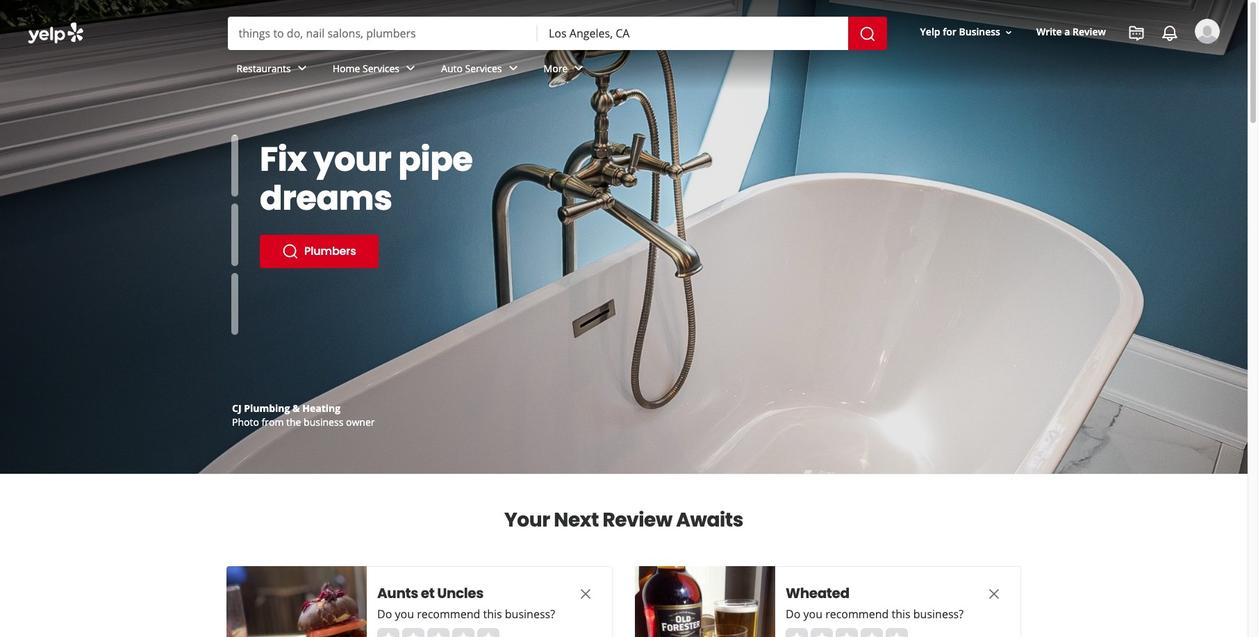 Task type: locate. For each thing, give the bounding box(es) containing it.
0 horizontal spatial do
[[377, 607, 392, 622]]

cj plumbing & heating link
[[232, 402, 341, 415]]

2 (no rating) image from the left
[[786, 628, 908, 637]]

24 search v2 image inside tree services link
[[282, 243, 299, 260]]

2 none field from the left
[[549, 26, 837, 41]]

1 horizontal spatial do
[[786, 607, 801, 622]]

24 chevron down v2 image inside auto services link
[[505, 60, 522, 77]]

business? down 'aunts et uncles' link
[[505, 607, 555, 622]]

explore banner section banner
[[0, 0, 1248, 474]]

1 horizontal spatial review
[[1073, 25, 1106, 39]]

1 horizontal spatial recommend
[[826, 607, 889, 622]]

24 chevron down v2 image for auto services
[[505, 60, 522, 77]]

1 business? from the left
[[505, 607, 555, 622]]

auto
[[441, 62, 463, 75]]

None search field
[[0, 0, 1248, 103]]

None field
[[239, 26, 527, 41], [549, 26, 837, 41]]

review for a
[[1073, 25, 1106, 39]]

2 horizontal spatial 24 chevron down v2 image
[[571, 60, 587, 77]]

home services link
[[322, 50, 430, 90]]

heating
[[302, 402, 341, 415]]

1 do you recommend this business? from the left
[[377, 607, 555, 622]]

more
[[544, 62, 568, 75]]

et
[[421, 584, 435, 603]]

review right a
[[1073, 25, 1106, 39]]

16 chevron down v2 image
[[1003, 27, 1014, 38]]

0 horizontal spatial do you recommend this business?
[[377, 607, 555, 622]]

None radio
[[377, 628, 400, 637], [427, 628, 450, 637], [452, 628, 475, 637], [477, 628, 500, 637], [811, 628, 833, 637], [836, 628, 858, 637], [861, 628, 883, 637], [886, 628, 908, 637], [377, 628, 400, 637], [427, 628, 450, 637], [452, 628, 475, 637], [477, 628, 500, 637], [811, 628, 833, 637], [836, 628, 858, 637], [861, 628, 883, 637], [886, 628, 908, 637]]

uncles
[[437, 584, 484, 603]]

None radio
[[402, 628, 425, 637], [786, 628, 808, 637], [402, 628, 425, 637], [786, 628, 808, 637]]

none field up home services 'link'
[[239, 26, 527, 41]]

0 horizontal spatial this
[[483, 607, 502, 622]]

do you recommend this business? for aunts et uncles
[[377, 607, 555, 622]]

1 horizontal spatial do you recommend this business?
[[786, 607, 964, 622]]

do you recommend this business? for wheated
[[786, 607, 964, 622]]

landscape
[[273, 402, 325, 415]]

do you recommend this business? down 'aunts et uncles' link
[[377, 607, 555, 622]]

(no rating) image
[[377, 628, 500, 637], [786, 628, 908, 637]]

photo inside cj plumbing & heating photo from the business owner
[[232, 416, 259, 429]]

to
[[473, 136, 507, 183]]

rating element down wheated link
[[786, 628, 908, 637]]

1 horizontal spatial you
[[804, 607, 823, 622]]

your next review awaits
[[504, 507, 744, 534]]

wheated link
[[786, 584, 960, 603]]

photo of wheated image
[[635, 566, 775, 637]]

24 chevron down v2 image left 'auto'
[[402, 60, 419, 77]]

0 horizontal spatial services
[[363, 62, 400, 75]]

0 horizontal spatial none field
[[239, 26, 527, 41]]

this
[[483, 607, 502, 622], [892, 607, 911, 622]]

dead
[[260, 175, 347, 222]]

2 24 chevron down v2 image from the left
[[505, 60, 522, 77]]

plumbing
[[244, 402, 290, 415]]

do down wheated
[[786, 607, 801, 622]]

1 none field from the left
[[239, 26, 527, 41]]

dismiss card image
[[577, 586, 594, 602], [986, 586, 1003, 602]]

0 horizontal spatial you
[[395, 607, 414, 622]]

auto services link
[[430, 50, 533, 90]]

0 vertical spatial review
[[1073, 25, 1106, 39]]

turftim landscape and design photo by tim m.
[[232, 402, 381, 429]]

0 horizontal spatial (no rating) image
[[377, 628, 500, 637]]

business?
[[505, 607, 555, 622], [914, 607, 964, 622]]

24 chevron down v2 image
[[402, 60, 419, 77], [505, 60, 522, 77], [571, 60, 587, 77]]

(no rating) image down aunts et uncles
[[377, 628, 500, 637]]

you
[[395, 607, 414, 622], [804, 607, 823, 622]]

1 do from the left
[[377, 607, 392, 622]]

1 horizontal spatial services
[[465, 62, 502, 75]]

fix
[[260, 136, 307, 183]]

1 you from the left
[[395, 607, 414, 622]]

1 horizontal spatial none field
[[549, 26, 837, 41]]

24 search v2 image
[[282, 243, 299, 260], [282, 243, 299, 260]]

aunts et uncles link
[[377, 584, 551, 603]]

your
[[314, 136, 392, 183]]

1 horizontal spatial this
[[892, 607, 911, 622]]

m.
[[296, 416, 308, 429]]

0 horizontal spatial 24 chevron down v2 image
[[402, 60, 419, 77]]

2 this from the left
[[892, 607, 911, 622]]

tree
[[304, 243, 328, 259]]

by
[[262, 416, 272, 429]]

services for auto services
[[465, 62, 502, 75]]

2 do from the left
[[786, 607, 801, 622]]

more link
[[533, 50, 598, 90]]

this down 'aunts et uncles' link
[[483, 607, 502, 622]]

0 horizontal spatial review
[[603, 507, 672, 534]]

&
[[293, 402, 300, 415]]

home
[[333, 62, 360, 75]]

0 horizontal spatial business?
[[505, 607, 555, 622]]

2 rating element from the left
[[786, 628, 908, 637]]

0 horizontal spatial recommend
[[417, 607, 480, 622]]

2 dismiss card image from the left
[[986, 586, 1003, 602]]

1 services from the left
[[363, 62, 400, 75]]

(no rating) image down wheated link
[[786, 628, 908, 637]]

1 horizontal spatial 24 chevron down v2 image
[[505, 60, 522, 77]]

24 search v2 image for dead
[[282, 243, 299, 260]]

24 search v2 image inside plumbers link
[[282, 243, 299, 260]]

1 24 chevron down v2 image from the left
[[402, 60, 419, 77]]

business? down wheated link
[[914, 607, 964, 622]]

do
[[377, 607, 392, 622], [786, 607, 801, 622]]

services for home services
[[363, 62, 400, 75]]

review inside 'write a review' link
[[1073, 25, 1106, 39]]

24 chevron down v2 image right more
[[571, 60, 587, 77]]

2 services from the left
[[465, 62, 502, 75]]

do down aunts
[[377, 607, 392, 622]]

1 vertical spatial review
[[603, 507, 672, 534]]

1 horizontal spatial rating element
[[786, 628, 908, 637]]

Near text field
[[549, 26, 837, 41]]

none field up business categories element
[[549, 26, 837, 41]]

business categories element
[[225, 50, 1220, 90]]

2 do you recommend this business? from the left
[[786, 607, 964, 622]]

services inside 'link'
[[363, 62, 400, 75]]

this down wheated link
[[892, 607, 911, 622]]

24 chevron down v2 image inside home services 'link'
[[402, 60, 419, 77]]

1 (no rating) image from the left
[[377, 628, 500, 637]]

farewell
[[330, 136, 466, 183]]

recommend down the uncles
[[417, 607, 480, 622]]

Find text field
[[239, 26, 527, 41]]

recommend
[[417, 607, 480, 622], [826, 607, 889, 622]]

1 dismiss card image from the left
[[577, 586, 594, 602]]

none search field inside explore banner section banner
[[228, 17, 890, 50]]

2 you from the left
[[804, 607, 823, 622]]

restaurants link
[[225, 50, 322, 90]]

1 rating element from the left
[[377, 628, 500, 637]]

1 horizontal spatial business?
[[914, 607, 964, 622]]

dreams
[[260, 175, 392, 222]]

0 horizontal spatial rating element
[[377, 628, 500, 637]]

projects image
[[1128, 25, 1145, 42]]

aunts et uncles
[[377, 584, 484, 603]]

24 chevron down v2 image right auto services
[[505, 60, 522, 77]]

services right home
[[363, 62, 400, 75]]

do you recommend this business? down wheated link
[[786, 607, 964, 622]]

business
[[304, 416, 343, 429]]

24 chevron down v2 image inside more "link"
[[571, 60, 587, 77]]

None search field
[[228, 17, 890, 50]]

1 this from the left
[[483, 607, 502, 622]]

rating element
[[377, 628, 500, 637], [786, 628, 908, 637]]

do for wheated
[[786, 607, 801, 622]]

photo inside the turftim landscape and design photo by tim m.
[[232, 416, 259, 429]]

24 chevron down v2 image
[[294, 60, 310, 77]]

recommend for wheated
[[826, 607, 889, 622]]

review
[[1073, 25, 1106, 39], [603, 507, 672, 534]]

you for wheated
[[804, 607, 823, 622]]

say farewell to dead branches
[[260, 136, 516, 222]]

3 24 chevron down v2 image from the left
[[571, 60, 587, 77]]

tree services link
[[260, 235, 398, 268]]

1 horizontal spatial (no rating) image
[[786, 628, 908, 637]]

your
[[504, 507, 550, 534]]

do you recommend this business?
[[377, 607, 555, 622], [786, 607, 964, 622]]

review right next
[[603, 507, 672, 534]]

recommend down wheated link
[[826, 607, 889, 622]]

you down wheated
[[804, 607, 823, 622]]

services
[[363, 62, 400, 75], [465, 62, 502, 75]]

2 business? from the left
[[914, 607, 964, 622]]

photo
[[232, 416, 259, 429], [232, 416, 259, 429]]

rating element for aunts et uncles
[[377, 628, 500, 637]]

0 horizontal spatial dismiss card image
[[577, 586, 594, 602]]

you down aunts
[[395, 607, 414, 622]]

this for wheated
[[892, 607, 911, 622]]

pipe
[[398, 136, 473, 183]]

2 recommend from the left
[[826, 607, 889, 622]]

services right 'auto'
[[465, 62, 502, 75]]

photo for turftim
[[232, 416, 259, 429]]

1 horizontal spatial dismiss card image
[[986, 586, 1003, 602]]

rating element down aunts et uncles
[[377, 628, 500, 637]]

1 recommend from the left
[[417, 607, 480, 622]]



Task type: vqa. For each thing, say whether or not it's contained in the screenshot.
16 filter v2 image
no



Task type: describe. For each thing, give the bounding box(es) containing it.
auto services
[[441, 62, 502, 75]]

yelp for business button
[[915, 20, 1020, 45]]

design
[[348, 402, 381, 415]]

home services
[[333, 62, 400, 75]]

photo of aunts et uncles image
[[227, 566, 367, 637]]

write a review link
[[1031, 20, 1112, 45]]

cj plumbing & heating photo from the business owner
[[232, 402, 375, 429]]

services
[[331, 243, 376, 259]]

(no rating) image for wheated
[[786, 628, 908, 637]]

turftim landscape and design link
[[232, 402, 381, 415]]

tim
[[275, 416, 293, 429]]

user actions element
[[909, 17, 1240, 103]]

none field find
[[239, 26, 527, 41]]

24 chevron down v2 image for more
[[571, 60, 587, 77]]

from
[[262, 416, 284, 429]]

business
[[959, 25, 1001, 39]]

none field near
[[549, 26, 837, 41]]

notifications image
[[1162, 25, 1179, 42]]

search image
[[859, 25, 876, 42]]

turftim
[[232, 402, 270, 415]]

aunts
[[377, 584, 418, 603]]

none search field containing yelp for business
[[0, 0, 1248, 103]]

branches
[[354, 175, 516, 222]]

you for aunts et uncles
[[395, 607, 414, 622]]

24 chevron down v2 image for home services
[[402, 60, 419, 77]]

do for aunts et uncles
[[377, 607, 392, 622]]

owner
[[346, 416, 375, 429]]

24 search v2 image for dreams
[[282, 243, 299, 260]]

plumbers
[[304, 243, 356, 259]]

say
[[260, 136, 323, 183]]

and
[[327, 402, 345, 415]]

write a review
[[1037, 25, 1106, 39]]

photo for cj
[[232, 416, 259, 429]]

tim m. link
[[275, 416, 308, 429]]

next
[[554, 507, 599, 534]]

recommend for aunts et uncles
[[417, 607, 480, 622]]

fix your pipe dreams
[[260, 136, 473, 222]]

this for aunts et uncles
[[483, 607, 502, 622]]

plumbers link
[[260, 235, 378, 268]]

business? for aunts et uncles
[[505, 607, 555, 622]]

(no rating) image for aunts et uncles
[[377, 628, 500, 637]]

restaurants
[[237, 62, 291, 75]]

a
[[1065, 25, 1070, 39]]

yelp
[[920, 25, 941, 39]]

wheated
[[786, 584, 850, 603]]

write
[[1037, 25, 1062, 39]]

cj
[[232, 402, 242, 415]]

yelp for business
[[920, 25, 1001, 39]]

dismiss card image for wheated
[[986, 586, 1003, 602]]

business? for wheated
[[914, 607, 964, 622]]

rating element for wheated
[[786, 628, 908, 637]]

review for next
[[603, 507, 672, 534]]

the
[[286, 416, 301, 429]]

tree services
[[304, 243, 376, 259]]

awaits
[[676, 507, 744, 534]]

jeremy m. image
[[1195, 19, 1220, 44]]

for
[[943, 25, 957, 39]]

dismiss card image for aunts et uncles
[[577, 586, 594, 602]]



